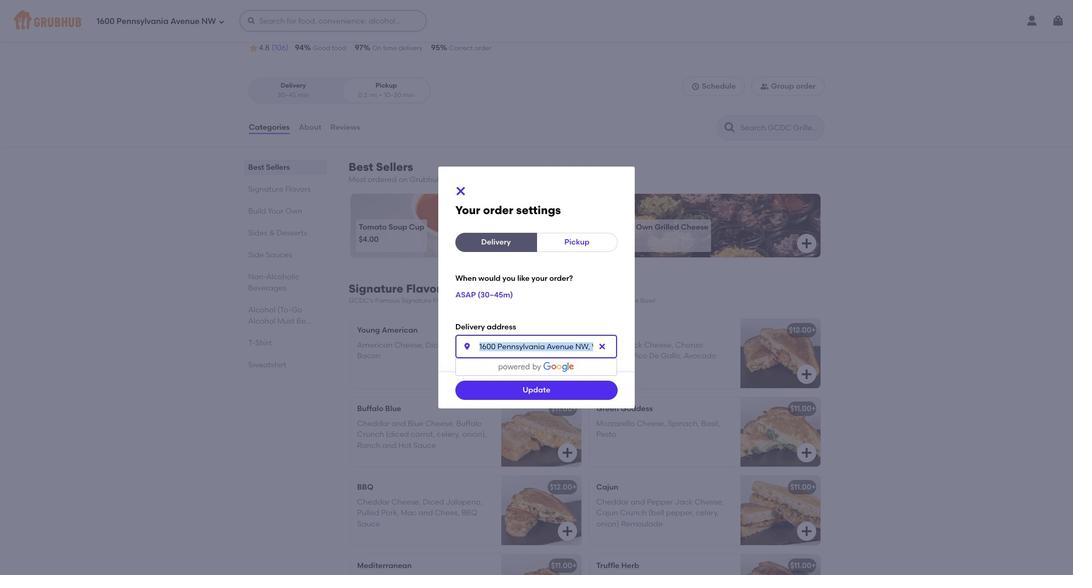 Task type: vqa. For each thing, say whether or not it's contained in the screenshot.


Task type: describe. For each thing, give the bounding box(es) containing it.
as
[[488, 297, 496, 305]]

alcoholic
[[266, 272, 300, 282]]

pickup for pickup 0.2 mi • 10–20 min
[[376, 82, 397, 89]]

sides & desserts
[[248, 229, 307, 238]]

signature flavors
[[248, 185, 311, 194]]

1600 pennsylvania avenue nw
[[97, 16, 216, 26]]

+ inside 'build your own grilled cheese $9.50 +'
[[617, 235, 622, 244]]

bbq inside cheddar cheese, diced jalapeno, pulled pork, mac and chees, bbq sauce
[[462, 509, 478, 518]]

cheese, inside the american cheese, diced tomato, bacon
[[395, 341, 424, 350]]

$11.00 for mozzarella cheese, spinach, basil, pesto
[[791, 404, 812, 413]]

pickup button
[[537, 233, 618, 252]]

95
[[431, 43, 440, 52]]

a
[[497, 297, 501, 305]]

pesto
[[597, 430, 617, 439]]

cheddar for pork,
[[357, 498, 390, 507]]

own for build your own
[[286, 207, 302, 216]]

cheese, inside cheddar cheese, diced jalapeno, pulled pork, mac and chees, bbq sauce
[[392, 498, 421, 507]]

sides
[[248, 229, 268, 238]]

beverages
[[248, 284, 286, 293]]

grilled inside 'build your own grilled cheese $9.50 +'
[[655, 223, 679, 232]]

mediterranean image
[[502, 554, 582, 575]]

green
[[597, 404, 619, 413]]

nw for 1600 pennsylvania avenue nw
[[202, 16, 216, 26]]

schedule
[[702, 82, 736, 91]]

mozzarella
[[597, 419, 635, 428]]

$11.00 for american cheese, diced tomato, bacon
[[551, 326, 573, 335]]

ordered
[[368, 175, 397, 184]]

your order settings
[[456, 203, 561, 217]]

pepper,
[[666, 509, 694, 518]]

$12.00 + for pepper jack cheese, chorizo crumble, pico de gallo, avocado crema
[[789, 326, 816, 335]]

blue inside cheddar and blue cheese, buffalo crunch (diced carrot, celery, onion), ranch and hot sauce
[[408, 419, 423, 428]]

cheddar for cajun
[[597, 498, 629, 507]]

pickup for pickup
[[565, 238, 590, 247]]

best sellers most ordered on grubhub
[[349, 160, 442, 184]]

0 vertical spatial blue
[[385, 404, 401, 413]]

order for correct
[[475, 44, 491, 52]]

settings
[[516, 203, 561, 217]]

american inside the american cheese, diced tomato, bacon
[[357, 341, 393, 350]]

address
[[487, 323, 516, 332]]

0 horizontal spatial bbq
[[357, 483, 374, 492]]

0 vertical spatial american
[[382, 326, 418, 335]]

• inside pickup 0.2 mi • 10–20 min
[[379, 91, 382, 99]]

de
[[649, 352, 659, 361]]

cheese, inside mozzarella cheese, spinach, basil, pesto
[[637, 419, 666, 428]]

bowl.
[[641, 297, 657, 305]]

cheddar and pepper jack cheese, cajun crunch (bell pepper, celery, onion) remoulade
[[597, 498, 724, 529]]

southwest
[[597, 326, 635, 335]]

+ for cheddar and blue cheese, buffalo crunch (diced carrot, celery, onion), ranch and hot sauce
[[573, 404, 577, 413]]

cup
[[409, 223, 425, 232]]

(106)
[[272, 43, 289, 52]]

build your own tab
[[248, 206, 323, 217]]

+ for cheddar cheese, diced jalapeno, pulled pork, mac and chees, bbq sauce
[[573, 483, 577, 492]]

and inside cheddar cheese, diced jalapeno, pulled pork, mac and chees, bbq sauce
[[419, 509, 433, 518]]

$4.00
[[359, 235, 379, 244]]

$12.00 for pepper jack cheese, chorizo crumble, pico de gallo, avocado crema
[[789, 326, 812, 335]]

categories
[[249, 123, 290, 132]]

buffalo inside cheddar and blue cheese, buffalo crunch (diced carrot, celery, onion), ranch and hot sauce
[[457, 419, 482, 428]]

sides & desserts tab
[[248, 228, 323, 239]]

on
[[399, 175, 408, 184]]

97
[[355, 43, 363, 52]]

grilled inside signature flavors gcdc's famous signature flavors: available as a grilled cheese, patty melt, or mac & cheese bowl.
[[503, 297, 523, 305]]

$11.00 for cheddar and blue cheese, buffalo crunch (diced carrot, celery, onion), ranch and hot sauce
[[551, 404, 573, 413]]

delivery
[[399, 44, 423, 52]]

soup
[[389, 223, 407, 232]]

on time delivery
[[372, 44, 423, 52]]

buffalo blue
[[357, 404, 401, 413]]

and down (diced
[[382, 441, 397, 450]]

diced for jalapeno,
[[423, 498, 444, 507]]

cheddar cheese, diced jalapeno, pulled pork, mac and chees, bbq sauce
[[357, 498, 483, 529]]

+ for cheddar and pepper jack cheese, cajun crunch (bell pepper, celery, onion) remoulade
[[812, 483, 816, 492]]

and inside cheddar and pepper jack cheese, cajun crunch (bell pepper, celery, onion) remoulade
[[631, 498, 645, 507]]

crumble,
[[597, 352, 630, 361]]

delivery address
[[456, 323, 516, 332]]

melt,
[[570, 297, 585, 305]]

$11.00 + for american cheese, diced tomato, bacon
[[551, 326, 577, 335]]

4232
[[414, 28, 431, 37]]

pepper inside cheddar and pepper jack cheese, cajun crunch (bell pepper, celery, onion) remoulade
[[647, 498, 673, 507]]

side
[[248, 251, 264, 260]]

pennsylvania for 1600
[[117, 16, 169, 26]]

about
[[299, 123, 322, 132]]

order for group
[[796, 82, 816, 91]]

t-
[[248, 339, 256, 348]]

asap (30–45m) button
[[456, 286, 513, 305]]

or
[[586, 297, 592, 305]]

mozzarella cheese, spinach, basil, pesto
[[597, 419, 720, 439]]

you
[[503, 274, 516, 283]]

cheese, inside cheddar and blue cheese, buffalo crunch (diced carrot, celery, onion), ranch and hot sauce
[[425, 419, 455, 428]]

jack inside pepper jack cheese, chorizo crumble, pico de gallo, avocado crema
[[625, 341, 643, 350]]

0 vertical spatial cheese
[[353, 2, 409, 20]]

own for build your own grilled cheese $9.50 +
[[636, 223, 653, 232]]

avenue for 1600 pennsylvania avenue nw
[[171, 16, 200, 26]]

reviews button
[[330, 108, 361, 147]]

jalapeno,
[[446, 498, 483, 507]]

393-
[[398, 28, 414, 37]]

mac inside cheddar cheese, diced jalapeno, pulled pork, mac and chees, bbq sauce
[[401, 509, 417, 518]]

order for your
[[483, 203, 514, 217]]

green goddess
[[597, 404, 653, 413]]

available
[[458, 297, 487, 305]]

side sauces tab
[[248, 249, 323, 261]]

truffle herb
[[597, 561, 640, 570]]

green goddess image
[[741, 397, 821, 467]]

asap
[[456, 291, 476, 300]]

avenue for 1730 pennsylvania avenue nw
[[328, 28, 355, 37]]

people icon image
[[761, 82, 769, 91]]

$11.00 + for cheddar and blue cheese, buffalo crunch (diced carrot, celery, onion), ranch and hot sauce
[[551, 404, 577, 413]]

chorizo
[[676, 341, 703, 350]]

sauce inside cheddar cheese, diced jalapeno, pulled pork, mac and chees, bbq sauce
[[357, 519, 380, 529]]

group order
[[771, 82, 816, 91]]

t-shirt tab
[[248, 338, 323, 349]]

cheese, inside signature flavors gcdc's famous signature flavors: available as a grilled cheese, patty melt, or mac & cheese bowl.
[[525, 297, 550, 305]]

sweatshirt
[[248, 361, 286, 370]]

gallo,
[[661, 352, 682, 361]]

update button
[[456, 381, 618, 400]]

group order button
[[752, 77, 825, 96]]

best sellers
[[248, 163, 290, 172]]

flavors for signature flavors gcdc's famous signature flavors: available as a grilled cheese, patty melt, or mac & cheese bowl.
[[406, 282, 447, 296]]

$12.00 + for cheddar cheese, diced jalapeno, pulled pork, mac and chees, bbq sauce
[[550, 483, 577, 492]]

mac inside signature flavors gcdc's famous signature flavors: available as a grilled cheese, patty melt, or mac & cheese bowl.
[[594, 297, 608, 305]]

american cheese, diced tomato, bacon
[[357, 341, 479, 361]]

crunch inside cheddar and blue cheese, buffalo crunch (diced carrot, celery, onion), ranch and hot sauce
[[357, 430, 384, 439]]

tomato
[[359, 223, 387, 232]]

grubhub
[[410, 175, 442, 184]]

gcdc
[[248, 2, 296, 20]]

(30–45m)
[[478, 291, 513, 300]]

best for best sellers
[[248, 163, 264, 172]]



Task type: locate. For each thing, give the bounding box(es) containing it.
& right "or" at right
[[609, 297, 614, 305]]

basil,
[[702, 419, 720, 428]]

(202) 393-4232 button
[[378, 27, 431, 38]]

1 vertical spatial diced
[[423, 498, 444, 507]]

1 vertical spatial signature
[[349, 282, 404, 296]]

& inside signature flavors gcdc's famous signature flavors: available as a grilled cheese, patty melt, or mac & cheese bowl.
[[609, 297, 614, 305]]

30–45
[[277, 91, 296, 99]]

1 vertical spatial crunch
[[620, 509, 647, 518]]

update
[[523, 386, 551, 395]]

delivery inside the delivery 30–45 min
[[281, 82, 306, 89]]

best inside tab
[[248, 163, 264, 172]]

nw inside main navigation navigation
[[202, 16, 216, 26]]

sellers up signature flavors
[[266, 163, 290, 172]]

1 horizontal spatial sellers
[[376, 160, 413, 174]]

pennsylvania right 1600
[[117, 16, 169, 26]]

1 horizontal spatial your
[[456, 203, 481, 217]]

delivery for delivery
[[482, 238, 511, 247]]

categories button
[[248, 108, 290, 147]]

1 horizontal spatial bbq
[[462, 509, 478, 518]]

patty
[[552, 297, 568, 305]]

cheese,
[[525, 297, 550, 305], [395, 341, 424, 350], [644, 341, 674, 350], [425, 419, 455, 428], [637, 419, 666, 428], [392, 498, 421, 507], [695, 498, 724, 507]]

0 horizontal spatial sellers
[[266, 163, 290, 172]]

0 vertical spatial $12.00 +
[[789, 326, 816, 335]]

your
[[456, 203, 481, 217], [268, 207, 284, 216], [618, 223, 635, 232]]

1 horizontal spatial min
[[403, 91, 415, 99]]

0 horizontal spatial •
[[373, 28, 376, 37]]

blue
[[385, 404, 401, 413], [408, 419, 423, 428]]

best
[[349, 160, 373, 174], [248, 163, 264, 172]]

celery, inside cheddar and blue cheese, buffalo crunch (diced carrot, celery, onion), ranch and hot sauce
[[437, 430, 461, 439]]

american
[[382, 326, 418, 335], [357, 341, 393, 350]]

celery, right carrot,
[[437, 430, 461, 439]]

and up (diced
[[392, 419, 406, 428]]

order?
[[550, 274, 573, 283]]

1 vertical spatial avenue
[[328, 28, 355, 37]]

mac right 'pork,'
[[401, 509, 417, 518]]

and up remoulade at the right of page
[[631, 498, 645, 507]]

2 min from the left
[[403, 91, 415, 99]]

own inside tab
[[286, 207, 302, 216]]

mediterranean
[[357, 561, 412, 570]]

0 horizontal spatial nw
[[202, 16, 216, 26]]

buffalo blue image
[[502, 397, 582, 467]]

signature flavors tab
[[248, 184, 323, 195]]

pepper up crumble,
[[597, 341, 623, 350]]

svg image
[[247, 17, 256, 25], [561, 237, 574, 250], [463, 342, 472, 351], [598, 342, 607, 351], [801, 368, 813, 381], [801, 446, 813, 459], [801, 525, 813, 538]]

pickup left $9.50
[[565, 238, 590, 247]]

bbq image
[[502, 476, 582, 545]]

signature
[[248, 185, 284, 194], [349, 282, 404, 296], [401, 297, 432, 305]]

diced left tomato,
[[426, 341, 447, 350]]

+ for mozzarella cheese, spinach, basil, pesto
[[812, 404, 816, 413]]

1 horizontal spatial grilled
[[503, 297, 523, 305]]

0 horizontal spatial pennsylvania
[[117, 16, 169, 26]]

1 vertical spatial nw
[[357, 28, 370, 37]]

best for best sellers most ordered on grubhub
[[349, 160, 373, 174]]

pepper up the (bell
[[647, 498, 673, 507]]

0 horizontal spatial own
[[286, 207, 302, 216]]

crunch up remoulade at the right of page
[[620, 509, 647, 518]]

0 horizontal spatial cheese
[[353, 2, 409, 20]]

hot
[[399, 441, 412, 450]]

min inside the delivery 30–45 min
[[298, 91, 309, 99]]

svg image
[[1052, 14, 1065, 27], [218, 18, 225, 25], [692, 82, 700, 91], [455, 185, 467, 198], [801, 237, 813, 250], [561, 368, 574, 381], [561, 446, 574, 459], [561, 525, 574, 538]]

sellers for best sellers most ordered on grubhub
[[376, 160, 413, 174]]

young american image
[[502, 319, 582, 388]]

0 horizontal spatial $12.00
[[550, 483, 573, 492]]

1 vertical spatial cajun
[[597, 509, 618, 518]]

1 vertical spatial $12.00
[[550, 483, 573, 492]]

$12.00 for cheddar cheese, diced jalapeno, pulled pork, mac and chees, bbq sauce
[[550, 483, 573, 492]]

mac
[[594, 297, 608, 305], [401, 509, 417, 518]]

1 vertical spatial delivery
[[482, 238, 511, 247]]

1 vertical spatial grilled
[[655, 223, 679, 232]]

sellers up on
[[376, 160, 413, 174]]

1 horizontal spatial cheese
[[616, 297, 639, 305]]

Search Address search field
[[456, 335, 617, 358]]

nw inside button
[[357, 28, 370, 37]]

1 vertical spatial blue
[[408, 419, 423, 428]]

option group
[[248, 77, 432, 104]]

0 vertical spatial celery,
[[437, 430, 461, 439]]

$11.00 + for mozzarella cheese, spinach, basil, pesto
[[791, 404, 816, 413]]

0 vertical spatial sauce
[[414, 441, 436, 450]]

own
[[286, 207, 302, 216], [636, 223, 653, 232]]

pork,
[[381, 509, 399, 518]]

1 vertical spatial cheese
[[681, 223, 709, 232]]

american up the american cheese, diced tomato, bacon
[[382, 326, 418, 335]]

cheddar inside cheddar and pepper jack cheese, cajun crunch (bell pepper, celery, onion) remoulade
[[597, 498, 629, 507]]

on
[[372, 44, 382, 52]]

tomato soup cup $4.00
[[359, 223, 425, 244]]

(diced
[[386, 430, 409, 439]]

cheddar inside cheddar and blue cheese, buffalo crunch (diced carrot, celery, onion), ranch and hot sauce
[[357, 419, 390, 428]]

about button
[[298, 108, 322, 147]]

spinach,
[[668, 419, 700, 428]]

1 vertical spatial own
[[636, 223, 653, 232]]

sellers inside the best sellers most ordered on grubhub
[[376, 160, 413, 174]]

1 cajun from the top
[[597, 483, 619, 492]]

2 horizontal spatial cheese
[[681, 223, 709, 232]]

+
[[617, 235, 622, 244], [573, 326, 577, 335], [812, 326, 816, 335], [573, 404, 577, 413], [812, 404, 816, 413], [573, 483, 577, 492], [812, 483, 816, 492], [573, 561, 577, 570], [812, 561, 816, 570]]

cheddar up onion) at the right bottom
[[597, 498, 629, 507]]

own inside 'build your own grilled cheese $9.50 +'
[[636, 223, 653, 232]]

build up sides
[[248, 207, 266, 216]]

1 horizontal spatial &
[[609, 297, 614, 305]]

cheese
[[353, 2, 409, 20], [681, 223, 709, 232], [616, 297, 639, 305]]

0 vertical spatial order
[[475, 44, 491, 52]]

0 horizontal spatial $12.00 +
[[550, 483, 577, 492]]

cheddar inside cheddar cheese, diced jalapeno, pulled pork, mac and chees, bbq sauce
[[357, 498, 390, 507]]

1 vertical spatial order
[[796, 82, 816, 91]]

10–20
[[384, 91, 401, 99]]

blue up carrot,
[[408, 419, 423, 428]]

$12.00 +
[[789, 326, 816, 335], [550, 483, 577, 492]]

delivery down your order settings
[[482, 238, 511, 247]]

min right 30–45 on the top left of page
[[298, 91, 309, 99]]

t-shirt
[[248, 339, 272, 348]]

mac right "or" at right
[[594, 297, 608, 305]]

1 horizontal spatial nw
[[357, 28, 370, 37]]

herb
[[622, 561, 640, 570]]

1 horizontal spatial jack
[[675, 498, 693, 507]]

your inside tab
[[268, 207, 284, 216]]

young
[[357, 326, 380, 335]]

1 horizontal spatial build
[[598, 223, 617, 232]]

1 vertical spatial &
[[609, 297, 614, 305]]

best sellers tab
[[248, 162, 323, 173]]

order inside button
[[796, 82, 816, 91]]

1 horizontal spatial crunch
[[620, 509, 647, 518]]

svg image inside main navigation navigation
[[247, 17, 256, 25]]

pennsylvania inside button
[[279, 28, 326, 37]]

0 horizontal spatial min
[[298, 91, 309, 99]]

pennsylvania for 1730
[[279, 28, 326, 37]]

delivery for delivery address
[[456, 323, 485, 332]]

your for build your own
[[268, 207, 284, 216]]

0 vertical spatial pepper
[[597, 341, 623, 350]]

good food
[[313, 44, 346, 52]]

cheddar down 'buffalo blue'
[[357, 419, 390, 428]]

& right sides
[[269, 229, 275, 238]]

delivery inside delivery button
[[482, 238, 511, 247]]

best inside the best sellers most ordered on grubhub
[[349, 160, 373, 174]]

signature inside the signature flavors tab
[[248, 185, 284, 194]]

pulled
[[357, 509, 380, 518]]

pico
[[632, 352, 648, 361]]

0 vertical spatial •
[[373, 28, 376, 37]]

cheddar for crunch
[[357, 419, 390, 428]]

your inside 'build your own grilled cheese $9.50 +'
[[618, 223, 635, 232]]

1 vertical spatial pickup
[[565, 238, 590, 247]]

pennsylvania inside main navigation navigation
[[117, 16, 169, 26]]

0 horizontal spatial grilled
[[300, 2, 350, 20]]

0 horizontal spatial crunch
[[357, 430, 384, 439]]

sellers inside best sellers tab
[[266, 163, 290, 172]]

2 vertical spatial grilled
[[503, 297, 523, 305]]

sauce down pulled
[[357, 519, 380, 529]]

best up signature flavors
[[248, 163, 264, 172]]

$12.00
[[789, 326, 812, 335], [550, 483, 573, 492]]

sauce
[[414, 441, 436, 450], [357, 519, 380, 529]]

0 horizontal spatial buffalo
[[357, 404, 384, 413]]

pickup 0.2 mi • 10–20 min
[[358, 82, 415, 99]]

& inside tab
[[269, 229, 275, 238]]

avenue
[[171, 16, 200, 26], [328, 28, 355, 37]]

0 horizontal spatial blue
[[385, 404, 401, 413]]

1 horizontal spatial $12.00 +
[[789, 326, 816, 335]]

american up bacon
[[357, 341, 393, 350]]

1 horizontal spatial pennsylvania
[[279, 28, 326, 37]]

tab
[[248, 304, 323, 327]]

cheddar up pulled
[[357, 498, 390, 507]]

signature down the best sellers in the top of the page
[[248, 185, 284, 194]]

•
[[373, 28, 376, 37], [379, 91, 382, 99]]

signature left flavors: on the left bottom of the page
[[401, 297, 432, 305]]

0 horizontal spatial build
[[248, 207, 266, 216]]

0 vertical spatial flavors
[[285, 185, 311, 194]]

carrot,
[[411, 430, 435, 439]]

asap (30–45m)
[[456, 291, 513, 300]]

0.2
[[358, 91, 367, 99]]

1 vertical spatial $12.00 +
[[550, 483, 577, 492]]

0 vertical spatial diced
[[426, 341, 447, 350]]

+ for pepper jack cheese, chorizo crumble, pico de gallo, avocado crema
[[812, 326, 816, 335]]

your for build your own grilled cheese $9.50 +
[[618, 223, 635, 232]]

build inside build your own tab
[[248, 207, 266, 216]]

bbq up pulled
[[357, 483, 374, 492]]

2 vertical spatial delivery
[[456, 323, 485, 332]]

celery, inside cheddar and pepper jack cheese, cajun crunch (bell pepper, celery, onion) remoulade
[[696, 509, 720, 518]]

crunch up ranch
[[357, 430, 384, 439]]

order right group
[[796, 82, 816, 91]]

celery, right pepper,
[[696, 509, 720, 518]]

avenue inside main navigation navigation
[[171, 16, 200, 26]]

svg image inside schedule button
[[692, 82, 700, 91]]

signature for signature flavors gcdc's famous signature flavors: available as a grilled cheese, patty melt, or mac & cheese bowl.
[[349, 282, 404, 296]]

diced up chees,
[[423, 498, 444, 507]]

0 vertical spatial build
[[248, 207, 266, 216]]

bbq down the jalapeno,
[[462, 509, 478, 518]]

cheddar and blue cheese, buffalo crunch (diced carrot, celery, onion), ranch and hot sauce
[[357, 419, 487, 450]]

avocado
[[684, 352, 717, 361]]

0 vertical spatial avenue
[[171, 16, 200, 26]]

flavors inside tab
[[285, 185, 311, 194]]

reviews
[[331, 123, 360, 132]]

(202)
[[378, 28, 396, 37]]

1 vertical spatial buffalo
[[457, 419, 482, 428]]

order up delivery button
[[483, 203, 514, 217]]

time
[[383, 44, 397, 52]]

1730 pennsylvania avenue nw
[[262, 28, 370, 37]]

build for build your own
[[248, 207, 266, 216]]

2 vertical spatial order
[[483, 203, 514, 217]]

diced inside the american cheese, diced tomato, bacon
[[426, 341, 447, 350]]

4.8
[[259, 43, 270, 52]]

non-alcoholic beverages tab
[[248, 271, 323, 294]]

cheese, inside cheddar and pepper jack cheese, cajun crunch (bell pepper, celery, onion) remoulade
[[695, 498, 724, 507]]

crunch inside cheddar and pepper jack cheese, cajun crunch (bell pepper, celery, onion) remoulade
[[620, 509, 647, 518]]

min right 10–20
[[403, 91, 415, 99]]

desserts
[[277, 229, 307, 238]]

ranch
[[357, 441, 381, 450]]

0 vertical spatial pickup
[[376, 82, 397, 89]]

delivery button
[[456, 233, 537, 252]]

bbq
[[357, 483, 374, 492], [462, 509, 478, 518]]

0 horizontal spatial best
[[248, 163, 264, 172]]

pennsylvania up 94
[[279, 28, 326, 37]]

build for build your own grilled cheese $9.50 +
[[598, 223, 617, 232]]

flavors:
[[433, 297, 457, 305]]

0 horizontal spatial your
[[268, 207, 284, 216]]

1 horizontal spatial celery,
[[696, 509, 720, 518]]

subscription pass image
[[248, 28, 259, 37]]

build up $9.50
[[598, 223, 617, 232]]

0 horizontal spatial mac
[[401, 509, 417, 518]]

jack up pico
[[625, 341, 643, 350]]

cheddar
[[357, 419, 390, 428], [357, 498, 390, 507], [597, 498, 629, 507]]

non-
[[248, 272, 266, 282]]

delivery up 30–45 on the top left of page
[[281, 82, 306, 89]]

sellers for best sellers
[[266, 163, 290, 172]]

buffalo up onion),
[[457, 419, 482, 428]]

nw for 1730 pennsylvania avenue nw
[[357, 28, 370, 37]]

$11.00 + for cheddar and pepper jack cheese, cajun crunch (bell pepper, celery, onion) remoulade
[[791, 483, 816, 492]]

pickup inside button
[[565, 238, 590, 247]]

delivery for delivery 30–45 min
[[281, 82, 306, 89]]

truffle herb image
[[741, 554, 821, 575]]

0 horizontal spatial jack
[[625, 341, 643, 350]]

blue up (diced
[[385, 404, 401, 413]]

flavors up flavors: on the left bottom of the page
[[406, 282, 447, 296]]

1 horizontal spatial $12.00
[[789, 326, 812, 335]]

cajun inside cheddar and pepper jack cheese, cajun crunch (bell pepper, celery, onion) remoulade
[[597, 509, 618, 518]]

diced inside cheddar cheese, diced jalapeno, pulled pork, mac and chees, bbq sauce
[[423, 498, 444, 507]]

jack up pepper,
[[675, 498, 693, 507]]

search icon image
[[724, 121, 737, 134]]

most
[[349, 175, 366, 184]]

1 horizontal spatial flavors
[[406, 282, 447, 296]]

min inside pickup 0.2 mi • 10–20 min
[[403, 91, 415, 99]]

1 vertical spatial •
[[379, 91, 382, 99]]

delivery up tomato,
[[456, 323, 485, 332]]

1 vertical spatial celery,
[[696, 509, 720, 518]]

your
[[532, 274, 548, 283]]

pickup inside pickup 0.2 mi • 10–20 min
[[376, 82, 397, 89]]

sweatshirt tab
[[248, 359, 323, 371]]

cheese, inside pepper jack cheese, chorizo crumble, pico de gallo, avocado crema
[[644, 341, 674, 350]]

Search GCDC Grilled Cheese Bar search field
[[740, 123, 821, 133]]

buffalo up ranch
[[357, 404, 384, 413]]

1 horizontal spatial sauce
[[414, 441, 436, 450]]

+ for american cheese, diced tomato, bacon
[[573, 326, 577, 335]]

&
[[269, 229, 275, 238], [609, 297, 614, 305]]

0 vertical spatial nw
[[202, 16, 216, 26]]

shirt
[[256, 339, 272, 348]]

cajun
[[597, 483, 619, 492], [597, 509, 618, 518]]

cheese inside 'build your own grilled cheese $9.50 +'
[[681, 223, 709, 232]]

pickup up 10–20
[[376, 82, 397, 89]]

1 horizontal spatial buffalo
[[457, 419, 482, 428]]

flavors for signature flavors
[[285, 185, 311, 194]]

1 vertical spatial american
[[357, 341, 393, 350]]

1 horizontal spatial mac
[[594, 297, 608, 305]]

1730 pennsylvania avenue nw button
[[261, 27, 371, 38]]

1 vertical spatial jack
[[675, 498, 693, 507]]

side sauces
[[248, 251, 292, 260]]

when
[[456, 274, 477, 283]]

2 vertical spatial signature
[[401, 297, 432, 305]]

0 vertical spatial $12.00
[[789, 326, 812, 335]]

sauce inside cheddar and blue cheese, buffalo crunch (diced carrot, celery, onion), ranch and hot sauce
[[414, 441, 436, 450]]

$11.00
[[551, 326, 573, 335], [551, 404, 573, 413], [791, 404, 812, 413], [791, 483, 812, 492], [551, 561, 573, 570], [791, 561, 812, 570]]

• left (202)
[[373, 28, 376, 37]]

flavors inside signature flavors gcdc's famous signature flavors: available as a grilled cheese, patty melt, or mac & cheese bowl.
[[406, 282, 447, 296]]

avenue inside button
[[328, 28, 355, 37]]

and left chees,
[[419, 509, 433, 518]]

(bell
[[649, 509, 664, 518]]

1 horizontal spatial best
[[349, 160, 373, 174]]

flavors up build your own tab
[[285, 185, 311, 194]]

jack inside cheddar and pepper jack cheese, cajun crunch (bell pepper, celery, onion) remoulade
[[675, 498, 693, 507]]

0 vertical spatial bbq
[[357, 483, 374, 492]]

1 horizontal spatial own
[[636, 223, 653, 232]]

signature flavors gcdc's famous signature flavors: available as a grilled cheese, patty melt, or mac & cheese bowl.
[[349, 282, 657, 305]]

0 vertical spatial mac
[[594, 297, 608, 305]]

1 vertical spatial pepper
[[647, 498, 673, 507]]

0 horizontal spatial &
[[269, 229, 275, 238]]

1 horizontal spatial pickup
[[565, 238, 590, 247]]

1730
[[262, 28, 277, 37]]

good
[[313, 44, 331, 52]]

1 vertical spatial mac
[[401, 509, 417, 518]]

cheese inside signature flavors gcdc's famous signature flavors: available as a grilled cheese, patty melt, or mac & cheese bowl.
[[616, 297, 639, 305]]

crunch
[[357, 430, 384, 439], [620, 509, 647, 518]]

best up most
[[349, 160, 373, 174]]

pepper
[[597, 341, 623, 350], [647, 498, 673, 507]]

0 horizontal spatial avenue
[[171, 16, 200, 26]]

0 vertical spatial own
[[286, 207, 302, 216]]

2 horizontal spatial your
[[618, 223, 635, 232]]

sauce down carrot,
[[414, 441, 436, 450]]

0 vertical spatial delivery
[[281, 82, 306, 89]]

order right correct
[[475, 44, 491, 52]]

signature up famous
[[349, 282, 404, 296]]

0 horizontal spatial flavors
[[285, 185, 311, 194]]

0 vertical spatial &
[[269, 229, 275, 238]]

1 min from the left
[[298, 91, 309, 99]]

build inside 'build your own grilled cheese $9.50 +'
[[598, 223, 617, 232]]

1 horizontal spatial avenue
[[328, 28, 355, 37]]

1 vertical spatial pennsylvania
[[279, 28, 326, 37]]

star icon image
[[248, 43, 259, 53]]

build your own grilled cheese $9.50 +
[[598, 223, 709, 244]]

0 vertical spatial signature
[[248, 185, 284, 194]]

main navigation navigation
[[0, 0, 1074, 42]]

0 horizontal spatial celery,
[[437, 430, 461, 439]]

signature for signature flavors
[[248, 185, 284, 194]]

1 vertical spatial flavors
[[406, 282, 447, 296]]

would
[[479, 274, 501, 283]]

pepper inside pepper jack cheese, chorizo crumble, pico de gallo, avocado crema
[[597, 341, 623, 350]]

• right mi
[[379, 91, 382, 99]]

schedule button
[[682, 77, 745, 96]]

jack
[[625, 341, 643, 350], [675, 498, 693, 507]]

$11.00 for cheddar and pepper jack cheese, cajun crunch (bell pepper, celery, onion) remoulade
[[791, 483, 812, 492]]

option group containing delivery 30–45 min
[[248, 77, 432, 104]]

cajun image
[[741, 476, 821, 545]]

diced for tomato,
[[426, 341, 447, 350]]

2 cajun from the top
[[597, 509, 618, 518]]

young american
[[357, 326, 418, 335]]

0 vertical spatial crunch
[[357, 430, 384, 439]]

0 vertical spatial grilled
[[300, 2, 350, 20]]

truffle
[[597, 561, 620, 570]]

southwest image
[[741, 319, 821, 388]]

0 horizontal spatial pepper
[[597, 341, 623, 350]]



